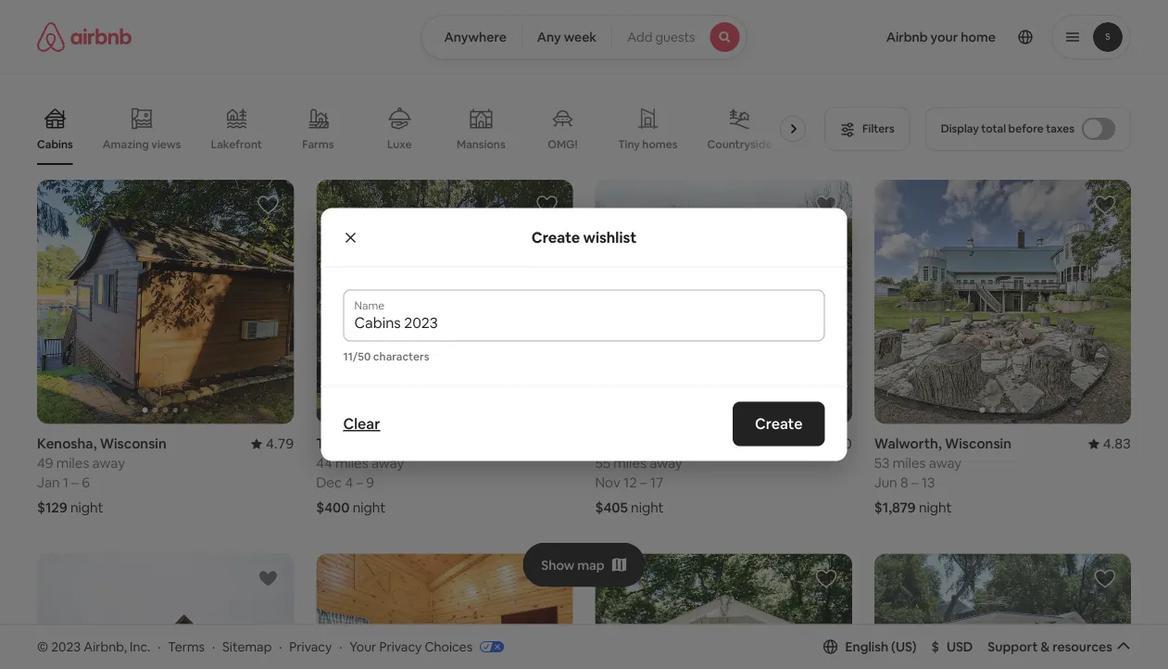 Task type: vqa. For each thing, say whether or not it's contained in the screenshot.
3rd the ft from right
no



Task type: locate. For each thing, give the bounding box(es) containing it.
night down 9
[[353, 499, 386, 517]]

night inside lake geneva, wisconsin 55 miles away nov 12 – 17 $405 night
[[631, 499, 664, 517]]

1 away from the left
[[92, 454, 125, 472]]

4.79 out of 5 average rating image
[[251, 435, 294, 453]]

miles
[[56, 454, 89, 472], [335, 454, 369, 472], [614, 454, 647, 472], [893, 454, 926, 472]]

44
[[316, 454, 332, 472]]

wisconsin down clear
[[364, 435, 431, 453]]

2023
[[51, 638, 81, 655]]

wisconsin right kenosha,
[[100, 435, 167, 453]]

taxes
[[1047, 121, 1075, 136]]

3 miles from the left
[[614, 454, 647, 472]]

away up 9
[[372, 454, 404, 472]]

3 away from the left
[[650, 454, 683, 472]]

1 miles from the left
[[56, 454, 89, 472]]

create for create
[[755, 414, 803, 433]]

any
[[537, 29, 561, 45]]

night inside trevor, wisconsin 44 miles away dec 4 – 9 $400 night
[[353, 499, 386, 517]]

$
[[932, 638, 940, 655]]

terms link
[[168, 638, 205, 655]]

add guests
[[628, 29, 696, 45]]

wisconsin right walworth, at bottom right
[[945, 435, 1012, 453]]

$129
[[37, 499, 67, 517]]

$ usd
[[932, 638, 974, 655]]

night
[[70, 499, 103, 517], [353, 499, 386, 517], [631, 499, 664, 517], [919, 499, 952, 517]]

privacy left "your"
[[290, 638, 332, 655]]

support & resources
[[988, 638, 1113, 655]]

name this wishlist dialog
[[321, 208, 848, 461]]

trevor,
[[316, 435, 361, 453]]

– left the 17
[[640, 474, 647, 492]]

None text field
[[355, 314, 814, 332]]

night down 13
[[919, 499, 952, 517]]

– inside kenosha, wisconsin 49 miles away jan 1 – 6 $129 night
[[72, 474, 79, 492]]

walworth, wisconsin 53 miles away jun 8 – 13 $1,879 night
[[875, 435, 1012, 517]]

miles inside trevor, wisconsin 44 miles away dec 4 – 9 $400 night
[[335, 454, 369, 472]]

3 wisconsin from the left
[[686, 435, 753, 453]]

3 · from the left
[[279, 638, 282, 655]]

1 – from the left
[[72, 474, 79, 492]]

wisconsin right geneva,
[[686, 435, 753, 453]]

lake
[[596, 435, 626, 453]]

2 – from the left
[[356, 474, 363, 492]]

inc.
[[130, 638, 150, 655]]

4
[[345, 474, 353, 492]]

away inside lake geneva, wisconsin 55 miles away nov 12 – 17 $405 night
[[650, 454, 683, 472]]

· left 'privacy' link
[[279, 638, 282, 655]]

create wishlist
[[532, 228, 637, 247]]

2 wisconsin from the left
[[364, 435, 431, 453]]

add to wishlist: trevor, wisconsin image
[[536, 194, 558, 216]]

0 horizontal spatial create
[[532, 228, 580, 247]]

wisconsin for walworth, wisconsin 53 miles away jun 8 – 13 $1,879 night
[[945, 435, 1012, 453]]

miles inside lake geneva, wisconsin 55 miles away nov 12 – 17 $405 night
[[614, 454, 647, 472]]

miles inside kenosha, wisconsin 49 miles away jan 1 – 6 $129 night
[[56, 454, 89, 472]]

miles down walworth, at bottom right
[[893, 454, 926, 472]]

away up 13
[[929, 454, 962, 472]]

4 night from the left
[[919, 499, 952, 517]]

4 away from the left
[[929, 454, 962, 472]]

None search field
[[421, 15, 748, 59]]

geneva,
[[629, 435, 683, 453]]

©
[[37, 638, 48, 655]]

none search field containing anywhere
[[421, 15, 748, 59]]

tiny
[[619, 137, 640, 152]]

create inside button
[[755, 414, 803, 433]]

privacy right "your"
[[379, 638, 422, 655]]

53
[[875, 454, 890, 472]]

3 – from the left
[[640, 474, 647, 492]]

none text field inside the name this wishlist dialog
[[355, 314, 814, 332]]

wisconsin inside kenosha, wisconsin 49 miles away jan 1 – 6 $129 night
[[100, 435, 167, 453]]

group containing amazing views
[[37, 93, 814, 165]]

guests
[[656, 29, 696, 45]]

1 · from the left
[[158, 638, 161, 655]]

4 – from the left
[[912, 474, 919, 492]]

· left "your"
[[339, 638, 342, 655]]

– inside lake geneva, wisconsin 55 miles away nov 12 – 17 $405 night
[[640, 474, 647, 492]]

privacy
[[290, 638, 332, 655], [379, 638, 422, 655]]

0 vertical spatial create
[[532, 228, 580, 247]]

night down 6
[[70, 499, 103, 517]]

night for $129
[[70, 499, 103, 517]]

away inside trevor, wisconsin 44 miles away dec 4 – 9 $400 night
[[372, 454, 404, 472]]

· right terms
[[212, 638, 215, 655]]

before
[[1009, 121, 1044, 136]]

privacy link
[[290, 638, 332, 655]]

2 away from the left
[[372, 454, 404, 472]]

12
[[624, 474, 637, 492]]

wisconsin inside trevor, wisconsin 44 miles away dec 4 – 9 $400 night
[[364, 435, 431, 453]]

miles for jun
[[893, 454, 926, 472]]

4 miles from the left
[[893, 454, 926, 472]]

– right 8
[[912, 474, 919, 492]]

luxe
[[387, 137, 412, 152]]

miles up 4
[[335, 454, 369, 472]]

(us)
[[892, 638, 917, 655]]

1 privacy from the left
[[290, 638, 332, 655]]

wisconsin
[[100, 435, 167, 453], [364, 435, 431, 453], [686, 435, 753, 453], [945, 435, 1012, 453]]

away up the 17
[[650, 454, 683, 472]]

– inside walworth, wisconsin 53 miles away jun 8 – 13 $1,879 night
[[912, 474, 919, 492]]

© 2023 airbnb, inc. ·
[[37, 638, 161, 655]]

wisconsin for kenosha, wisconsin 49 miles away jan 1 – 6 $129 night
[[100, 435, 167, 453]]

any week button
[[522, 15, 613, 59]]

1 vertical spatial create
[[755, 414, 803, 433]]

– for dec
[[356, 474, 363, 492]]

your privacy choices link
[[350, 638, 504, 656]]

3 night from the left
[[631, 499, 664, 517]]

nov
[[596, 474, 621, 492]]

5.0 out of 5 average rating image
[[818, 435, 852, 453]]

4.83
[[1104, 435, 1132, 453]]

views
[[151, 137, 181, 151]]

countryside
[[708, 137, 772, 152]]

away inside walworth, wisconsin 53 miles away jun 8 – 13 $1,879 night
[[929, 454, 962, 472]]

add guests button
[[612, 15, 748, 59]]

1 horizontal spatial create
[[755, 414, 803, 433]]

tiny homes
[[619, 137, 678, 152]]

4.79
[[266, 435, 294, 453]]

week
[[564, 29, 597, 45]]

add to wishlist: lake geneva, wisconsin image
[[815, 194, 838, 216]]

2 night from the left
[[353, 499, 386, 517]]

your
[[350, 638, 377, 655]]

night inside kenosha, wisconsin 49 miles away jan 1 – 6 $129 night
[[70, 499, 103, 517]]

away inside kenosha, wisconsin 49 miles away jan 1 – 6 $129 night
[[92, 454, 125, 472]]

$405
[[596, 499, 628, 517]]

english (us)
[[846, 638, 917, 655]]

night down the 17
[[631, 499, 664, 517]]

your privacy choices
[[350, 638, 473, 655]]

2 miles from the left
[[335, 454, 369, 472]]

add to wishlist: walworth, wisconsin image
[[1095, 194, 1117, 216]]

– right the 1
[[72, 474, 79, 492]]

night for $1,879
[[919, 499, 952, 517]]

miles inside walworth, wisconsin 53 miles away jun 8 – 13 $1,879 night
[[893, 454, 926, 472]]

– left 9
[[356, 474, 363, 492]]

away down kenosha,
[[92, 454, 125, 472]]

anywhere
[[444, 29, 507, 45]]

miles up the 12
[[614, 454, 647, 472]]

terms · sitemap · privacy
[[168, 638, 332, 655]]

airbnb,
[[84, 638, 127, 655]]

choices
[[425, 638, 473, 655]]

night inside walworth, wisconsin 53 miles away jun 8 – 13 $1,879 night
[[919, 499, 952, 517]]

– for jan
[[72, 474, 79, 492]]

·
[[158, 638, 161, 655], [212, 638, 215, 655], [279, 638, 282, 655], [339, 638, 342, 655]]

1 night from the left
[[70, 499, 103, 517]]

miles down kenosha,
[[56, 454, 89, 472]]

omg!
[[548, 137, 578, 152]]

away
[[92, 454, 125, 472], [372, 454, 404, 472], [650, 454, 683, 472], [929, 454, 962, 472]]

4 wisconsin from the left
[[945, 435, 1012, 453]]

usd
[[947, 638, 974, 655]]

0 horizontal spatial privacy
[[290, 638, 332, 655]]

· right inc. at the left
[[158, 638, 161, 655]]

1 horizontal spatial privacy
[[379, 638, 422, 655]]

add to wishlist: kenosha, wisconsin image
[[257, 194, 279, 216]]

group
[[37, 93, 814, 165], [37, 180, 294, 424], [316, 180, 573, 424], [596, 180, 852, 424], [875, 180, 1132, 424], [37, 554, 294, 669], [316, 554, 573, 669], [596, 554, 852, 669], [875, 554, 1132, 669]]

jan
[[37, 474, 60, 492]]

wisconsin inside walworth, wisconsin 53 miles away jun 8 – 13 $1,879 night
[[945, 435, 1012, 453]]

11/50 characters
[[343, 349, 430, 363]]

–
[[72, 474, 79, 492], [356, 474, 363, 492], [640, 474, 647, 492], [912, 474, 919, 492]]

– inside trevor, wisconsin 44 miles away dec 4 – 9 $400 night
[[356, 474, 363, 492]]

english (us) button
[[824, 638, 917, 655]]

1 wisconsin from the left
[[100, 435, 167, 453]]



Task type: describe. For each thing, give the bounding box(es) containing it.
jun
[[875, 474, 898, 492]]

trevor, wisconsin 44 miles away dec 4 – 9 $400 night
[[316, 435, 431, 517]]

clear
[[343, 414, 380, 433]]

display total before taxes button
[[926, 107, 1132, 151]]

night for $400
[[353, 499, 386, 517]]

display
[[941, 121, 979, 136]]

1
[[63, 474, 69, 492]]

13
[[922, 474, 936, 492]]

$1,879
[[875, 499, 916, 517]]

away for kenosha,
[[92, 454, 125, 472]]

sitemap
[[223, 638, 272, 655]]

miles for jan
[[56, 454, 89, 472]]

english
[[846, 638, 889, 655]]

kenosha,
[[37, 435, 97, 453]]

cabins
[[37, 137, 73, 152]]

terms
[[168, 638, 205, 655]]

add
[[628, 29, 653, 45]]

show map
[[542, 557, 605, 573]]

support & resources button
[[988, 638, 1132, 655]]

9
[[366, 474, 374, 492]]

lakefront
[[211, 137, 262, 152]]

homes
[[643, 137, 678, 152]]

wishlist
[[583, 228, 637, 247]]

– for jun
[[912, 474, 919, 492]]

&
[[1041, 638, 1050, 655]]

profile element
[[770, 0, 1132, 74]]

create button
[[733, 402, 825, 446]]

dec
[[316, 474, 342, 492]]

any week
[[537, 29, 597, 45]]

2 privacy from the left
[[379, 638, 422, 655]]

clear button
[[334, 406, 390, 443]]

sitemap link
[[223, 638, 272, 655]]

wisconsin inside lake geneva, wisconsin 55 miles away nov 12 – 17 $405 night
[[686, 435, 753, 453]]

17
[[650, 474, 664, 492]]

away for trevor,
[[372, 454, 404, 472]]

49
[[37, 454, 53, 472]]

lake geneva, wisconsin 55 miles away nov 12 – 17 $405 night
[[596, 435, 753, 517]]

display total before taxes
[[941, 121, 1075, 136]]

8
[[901, 474, 909, 492]]

anywhere button
[[421, 15, 523, 59]]

add to wishlist: pontiac, illinois image
[[536, 568, 558, 590]]

4 · from the left
[[339, 638, 342, 655]]

miles for dec
[[335, 454, 369, 472]]

resources
[[1053, 638, 1113, 655]]

amazing views
[[103, 137, 181, 151]]

support
[[988, 638, 1039, 655]]

create for create wishlist
[[532, 228, 580, 247]]

away for walworth,
[[929, 454, 962, 472]]

walworth,
[[875, 435, 942, 453]]

5.0
[[833, 435, 852, 453]]

add to wishlist: elkhorn, wisconsin image
[[815, 568, 838, 590]]

characters
[[373, 349, 430, 363]]

total
[[982, 121, 1007, 136]]

kenosha, wisconsin 49 miles away jan 1 – 6 $129 night
[[37, 435, 167, 517]]

add to wishlist: porter, indiana image
[[1095, 568, 1117, 590]]

11/50
[[343, 349, 371, 363]]

show
[[542, 557, 575, 573]]

6
[[82, 474, 90, 492]]

show map button
[[523, 543, 646, 587]]

4.83 out of 5 average rating image
[[1089, 435, 1132, 453]]

farms
[[302, 137, 334, 152]]

mansions
[[457, 137, 506, 152]]

add to wishlist: mokena, illinois image
[[257, 568, 279, 590]]

map
[[578, 557, 605, 573]]

55
[[596, 454, 611, 472]]

$400
[[316, 499, 350, 517]]

amazing
[[103, 137, 149, 151]]

wisconsin for trevor, wisconsin 44 miles away dec 4 – 9 $400 night
[[364, 435, 431, 453]]

2 · from the left
[[212, 638, 215, 655]]



